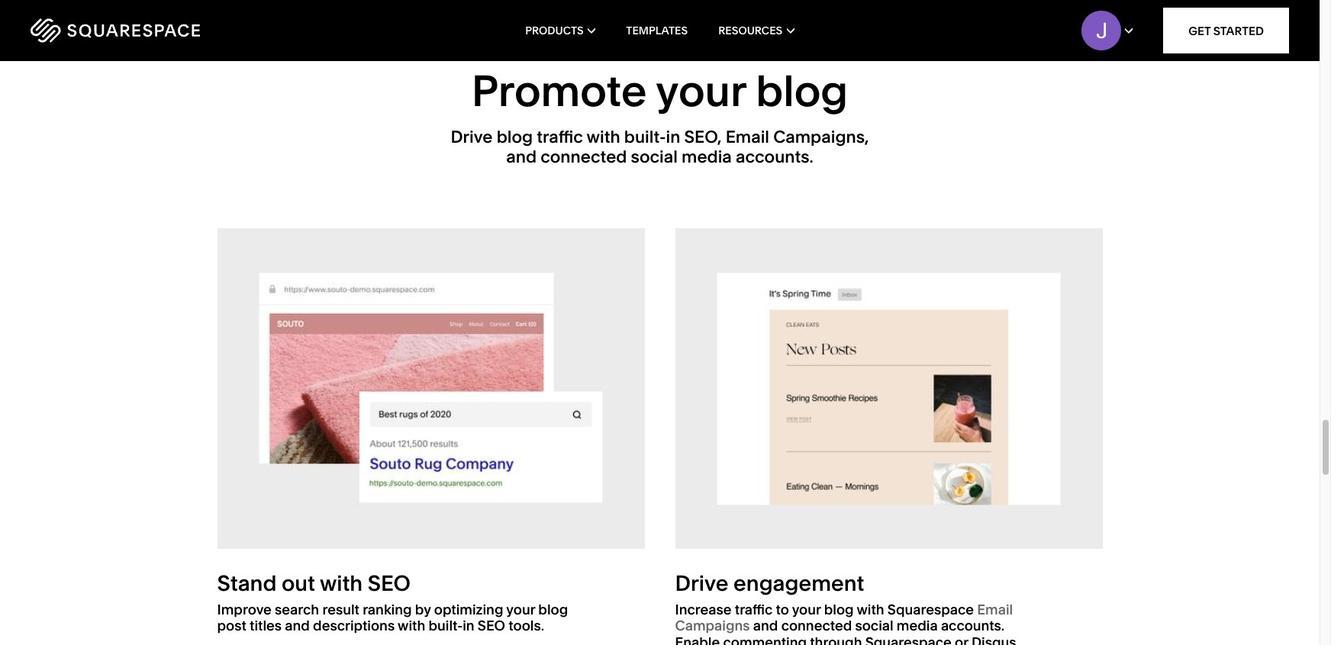 Task type: vqa. For each thing, say whether or not it's contained in the screenshot.
bottom media
yes



Task type: locate. For each thing, give the bounding box(es) containing it.
and down drive engagement
[[754, 617, 778, 635]]

0 horizontal spatial in
[[463, 617, 475, 635]]

0 horizontal spatial your
[[506, 601, 535, 618]]

built-
[[624, 126, 666, 147], [429, 617, 463, 635]]

your
[[656, 65, 746, 117], [506, 601, 535, 618], [792, 601, 821, 618]]

traffic left to
[[735, 601, 773, 618]]

1 horizontal spatial in
[[666, 126, 681, 147]]

with up "result"
[[320, 571, 363, 596]]

in right by
[[463, 617, 475, 635]]

0 vertical spatial traffic
[[537, 126, 583, 147]]

and right titles
[[285, 617, 310, 635]]

in left seo,
[[666, 126, 681, 147]]

out
[[282, 571, 315, 596]]

email campaigns link
[[675, 601, 1013, 635]]

your inside stand out with seo improve search result ranking by optimizing your blog post titles and descriptions with built-in seo tools.
[[506, 601, 535, 618]]

1 horizontal spatial email
[[978, 601, 1013, 618]]

1 vertical spatial drive
[[675, 571, 729, 596]]

0 vertical spatial social
[[631, 147, 678, 167]]

in inside drive blog traffic with built-in seo, email campaigns, and connected social media accounts.
[[666, 126, 681, 147]]

0 vertical spatial in
[[666, 126, 681, 147]]

drive inside drive blog traffic with built-in seo, email campaigns, and connected social media accounts.
[[451, 126, 493, 147]]

templates
[[626, 24, 688, 37]]

1 vertical spatial squarespace
[[866, 634, 952, 645]]

0 horizontal spatial connected
[[541, 147, 627, 167]]

promote
[[472, 65, 647, 117]]

1 vertical spatial built-
[[429, 617, 463, 635]]

drive blog traffic with built-in seo, email campaigns, and connected social media accounts.
[[451, 126, 869, 167]]

1 vertical spatial traffic
[[735, 601, 773, 618]]

accounts. inside and connected social media accounts. enable commenting through squarespace or disqus.
[[941, 617, 1005, 635]]

1 horizontal spatial built-
[[624, 126, 666, 147]]

1 horizontal spatial drive
[[675, 571, 729, 596]]

squarespace logo link
[[31, 18, 282, 43]]

squarespace
[[888, 601, 974, 618], [866, 634, 952, 645]]

products
[[525, 24, 584, 37]]

email campaigns
[[675, 601, 1013, 635]]

squarespace up or
[[888, 601, 974, 618]]

stand
[[217, 571, 277, 596]]

email inside email campaigns
[[978, 601, 1013, 618]]

email
[[726, 126, 770, 147], [978, 601, 1013, 618]]

1 vertical spatial social
[[856, 617, 894, 635]]

0 horizontal spatial and
[[285, 617, 310, 635]]

2 horizontal spatial and
[[754, 617, 778, 635]]

1 horizontal spatial connected
[[782, 617, 852, 635]]

media
[[682, 147, 732, 167], [897, 617, 938, 635]]

get started
[[1189, 23, 1264, 38]]

0 horizontal spatial email
[[726, 126, 770, 147]]

traffic down promote
[[537, 126, 583, 147]]

email right seo,
[[726, 126, 770, 147]]

drive
[[451, 126, 493, 147], [675, 571, 729, 596]]

1 vertical spatial accounts.
[[941, 617, 1005, 635]]

to
[[776, 601, 789, 618]]

get
[[1189, 23, 1211, 38]]

your right optimizing
[[506, 601, 535, 618]]

drive engagement
[[675, 571, 865, 596]]

products button
[[525, 0, 596, 61]]

blog inside stand out with seo improve search result ranking by optimizing your blog post titles and descriptions with built-in seo tools.
[[539, 601, 568, 618]]

0 horizontal spatial seo
[[368, 571, 411, 596]]

1 horizontal spatial accounts.
[[941, 617, 1005, 635]]

seo left tools.
[[478, 617, 506, 635]]

and inside and connected social media accounts. enable commenting through squarespace or disqus.
[[754, 617, 778, 635]]

increase traffic to your blog with squarespace
[[675, 601, 978, 618]]

0 horizontal spatial drive
[[451, 126, 493, 147]]

1 horizontal spatial seo
[[478, 617, 506, 635]]

1 vertical spatial email
[[978, 601, 1013, 618]]

by
[[415, 601, 431, 618]]

0 vertical spatial accounts.
[[736, 147, 814, 167]]

and connected social media accounts. enable commenting through squarespace or disqus.
[[675, 617, 1020, 645]]

resources button
[[719, 0, 795, 61]]

social
[[631, 147, 678, 167], [856, 617, 894, 635]]

0 vertical spatial built-
[[624, 126, 666, 147]]

1 horizontal spatial and
[[506, 147, 537, 167]]

accounts.
[[736, 147, 814, 167], [941, 617, 1005, 635]]

1 vertical spatial media
[[897, 617, 938, 635]]

built- right ranking
[[429, 617, 463, 635]]

1 vertical spatial seo
[[478, 617, 506, 635]]

squarespace inside and connected social media accounts. enable commenting through squarespace or disqus.
[[866, 634, 952, 645]]

in
[[666, 126, 681, 147], [463, 617, 475, 635]]

in inside stand out with seo improve search result ranking by optimizing your blog post titles and descriptions with built-in seo tools.
[[463, 617, 475, 635]]

0 horizontal spatial accounts.
[[736, 147, 814, 167]]

1 vertical spatial connected
[[782, 617, 852, 635]]

connected inside drive blog traffic with built-in seo, email campaigns, and connected social media accounts.
[[541, 147, 627, 167]]

squarespace logo image
[[31, 18, 200, 43]]

titles
[[250, 617, 282, 635]]

0 horizontal spatial built-
[[429, 617, 463, 635]]

social inside and connected social media accounts. enable commenting through squarespace or disqus.
[[856, 617, 894, 635]]

1 vertical spatial in
[[463, 617, 475, 635]]

0 horizontal spatial media
[[682, 147, 732, 167]]

and inside drive blog traffic with built-in seo, email campaigns, and connected social media accounts.
[[506, 147, 537, 167]]

blog
[[756, 65, 849, 117], [497, 126, 533, 147], [539, 601, 568, 618], [824, 601, 854, 618]]

0 vertical spatial media
[[682, 147, 732, 167]]

1 horizontal spatial your
[[656, 65, 746, 117]]

your right to
[[792, 601, 821, 618]]

0 vertical spatial squarespace
[[888, 601, 974, 618]]

email inside drive blog traffic with built-in seo, email campaigns, and connected social media accounts.
[[726, 126, 770, 147]]

descriptions
[[313, 617, 395, 635]]

templates link
[[626, 0, 688, 61]]

promote your blog
[[472, 65, 849, 117]]

with inside drive blog traffic with built-in seo, email campaigns, and connected social media accounts.
[[587, 126, 621, 147]]

seo up ranking
[[368, 571, 411, 596]]

0 vertical spatial connected
[[541, 147, 627, 167]]

with right descriptions
[[398, 617, 425, 635]]

and
[[506, 147, 537, 167], [285, 617, 310, 635], [754, 617, 778, 635]]

with
[[587, 126, 621, 147], [320, 571, 363, 596], [857, 601, 885, 618], [398, 617, 425, 635]]

0 horizontal spatial social
[[631, 147, 678, 167]]

tools.
[[509, 617, 544, 635]]

disqus.
[[972, 634, 1020, 645]]

and down promote
[[506, 147, 537, 167]]

0 vertical spatial drive
[[451, 126, 493, 147]]

seo
[[368, 571, 411, 596], [478, 617, 506, 635]]

email up the "disqus."
[[978, 601, 1013, 618]]

built- down promote your blog
[[624, 126, 666, 147]]

0 horizontal spatial traffic
[[537, 126, 583, 147]]

traffic
[[537, 126, 583, 147], [735, 601, 773, 618]]

squarespace left or
[[866, 634, 952, 645]]

1 horizontal spatial social
[[856, 617, 894, 635]]

1 horizontal spatial traffic
[[735, 601, 773, 618]]

1 horizontal spatial media
[[897, 617, 938, 635]]

0 vertical spatial seo
[[368, 571, 411, 596]]

0 vertical spatial email
[[726, 126, 770, 147]]

with down promote
[[587, 126, 621, 147]]

seo ui image
[[217, 229, 645, 549]]

enable
[[675, 634, 720, 645]]

connected
[[541, 147, 627, 167], [782, 617, 852, 635]]

your up seo,
[[656, 65, 746, 117]]



Task type: describe. For each thing, give the bounding box(es) containing it.
get started link
[[1164, 8, 1290, 53]]

resources
[[719, 24, 783, 37]]

campaigns
[[675, 617, 750, 635]]

started
[[1214, 23, 1264, 38]]

accounts. inside drive blog traffic with built-in seo, email campaigns, and connected social media accounts.
[[736, 147, 814, 167]]

email design image
[[675, 229, 1103, 549]]

connected inside and connected social media accounts. enable commenting through squarespace or disqus.
[[782, 617, 852, 635]]

built- inside stand out with seo improve search result ranking by optimizing your blog post titles and descriptions with built-in seo tools.
[[429, 617, 463, 635]]

or
[[955, 634, 969, 645]]

and inside stand out with seo improve search result ranking by optimizing your blog post titles and descriptions with built-in seo tools.
[[285, 617, 310, 635]]

traffic inside drive blog traffic with built-in seo, email campaigns, and connected social media accounts.
[[537, 126, 583, 147]]

media inside drive blog traffic with built-in seo, email campaigns, and connected social media accounts.
[[682, 147, 732, 167]]

search
[[275, 601, 319, 618]]

blog inside drive blog traffic with built-in seo, email campaigns, and connected social media accounts.
[[497, 126, 533, 147]]

drive for drive engagement
[[675, 571, 729, 596]]

engagement
[[734, 571, 865, 596]]

improve
[[217, 601, 272, 618]]

result
[[323, 601, 360, 618]]

campaigns,
[[774, 126, 869, 147]]

optimizing
[[434, 601, 504, 618]]

increase
[[675, 601, 732, 618]]

commenting
[[723, 634, 807, 645]]

media inside and connected social media accounts. enable commenting through squarespace or disqus.
[[897, 617, 938, 635]]

2 horizontal spatial your
[[792, 601, 821, 618]]

with up "through"
[[857, 601, 885, 618]]

drive for drive blog traffic with built-in seo, email campaigns, and connected social media accounts.
[[451, 126, 493, 147]]

through
[[810, 634, 862, 645]]

social inside drive blog traffic with built-in seo, email campaigns, and connected social media accounts.
[[631, 147, 678, 167]]

built- inside drive blog traffic with built-in seo, email campaigns, and connected social media accounts.
[[624, 126, 666, 147]]

ranking
[[363, 601, 412, 618]]

post
[[217, 617, 247, 635]]

stand out with seo improve search result ranking by optimizing your blog post titles and descriptions with built-in seo tools.
[[217, 571, 568, 635]]

seo,
[[685, 126, 722, 147]]



